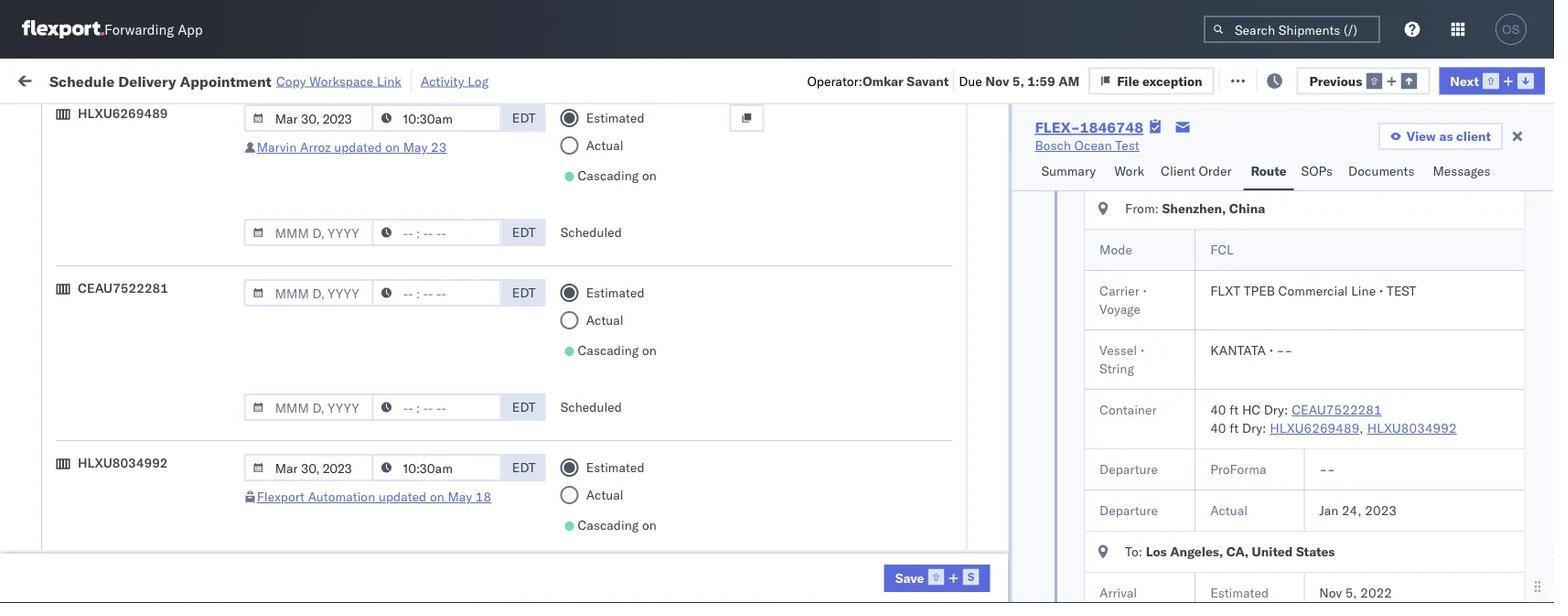 Task type: locate. For each thing, give the bounding box(es) containing it.
2 vertical spatial 1:59 am cdt, nov 5, 2022
[[295, 304, 457, 320]]

container up client
[[1127, 142, 1176, 156]]

ceau7522281, hlxu6269489, hlxu8034992
[[1127, 223, 1411, 239], [1127, 264, 1411, 280], [1127, 304, 1411, 320], [1127, 344, 1411, 360], [1127, 384, 1411, 400]]

0 horizontal spatial may
[[403, 139, 428, 155]]

demo
[[730, 586, 764, 602]]

4 abcdefg78456546 from the top
[[1246, 546, 1369, 562]]

angeles, for confirm pickup from los angeles, ca button
[[189, 496, 239, 512]]

0 vertical spatial mode
[[560, 150, 588, 163]]

0 horizontal spatial dry
[[1242, 420, 1262, 436]]

3 flex-1889466 from the top
[[1010, 506, 1105, 522]]

1 horizontal spatial jan
[[1319, 502, 1339, 518]]

documents inside documents button
[[1349, 163, 1415, 179]]

flex-1846748 up carrier
[[1010, 264, 1105, 280]]

0 vertical spatial schedule delivery appointment button
[[42, 222, 225, 242]]

uetu5238478 for schedule pickup from los angeles, ca
[[1225, 425, 1314, 441]]

2 vertical spatial cascading on
[[578, 517, 657, 533]]

numbers up ymluw236679313
[[1313, 150, 1358, 163]]

2 1:59 am cst, dec 14, 2022 from the top
[[295, 465, 464, 481]]

file exception down search shipments (/) text field
[[1243, 71, 1328, 87]]

los for 4th "schedule pickup from los angeles, ca" button
[[172, 415, 193, 431]]

0 horizontal spatial 24,
[[409, 546, 429, 562]]

2 vertical spatial cdt,
[[350, 304, 380, 320]]

0 horizontal spatial numbers
[[1127, 157, 1173, 171]]

1 uetu5238478 from the top
[[1225, 425, 1314, 441]]

0 vertical spatial confirm
[[42, 496, 89, 512]]

uetu5238478 down hc
[[1225, 425, 1314, 441]]

1 schedule pickup from los angeles, ca link from the top
[[42, 253, 260, 290]]

los inside confirm pickup from los angeles, ca
[[165, 496, 186, 512]]

dry right hc
[[1264, 402, 1284, 418]]

savant
[[907, 73, 949, 89], [1517, 183, 1555, 199], [1517, 224, 1555, 240], [1517, 264, 1555, 280], [1517, 304, 1555, 320]]

14, down 9,
[[409, 425, 429, 441]]

3 uetu5238478 from the top
[[1225, 505, 1314, 521]]

dec down 1:00 am cst, nov 9, 2022
[[382, 425, 406, 441]]

upload customs clearance documents button
[[42, 172, 260, 211], [42, 374, 260, 412]]

angeles, for third "schedule pickup from los angeles, ca" button from the bottom
[[196, 294, 247, 310]]

appointment up status : ready for work, blocked, in progress on the left top of the page
[[180, 72, 272, 90]]

departure for actual
[[1100, 502, 1158, 518]]

1 schedule delivery appointment link from the top
[[42, 222, 225, 240]]

ceau7522281, up flxt
[[1127, 264, 1221, 280]]

1 horizontal spatial file
[[1243, 71, 1265, 87]]

3 edt from the top
[[512, 285, 536, 301]]

2 ft from the top
[[1230, 420, 1239, 436]]

0 vertical spatial scheduled
[[561, 224, 622, 240]]

cascading for marvin arroz updated on may 23
[[578, 167, 639, 183]]

workspace
[[309, 73, 374, 89]]

resize handle column header
[[262, 142, 284, 603], [465, 142, 487, 603], [529, 142, 551, 603], [648, 142, 670, 603], [767, 142, 789, 603], [950, 142, 972, 603], [1096, 142, 1118, 603], [1215, 142, 1237, 603], [1444, 142, 1466, 603], [1522, 142, 1544, 603]]

1 vertical spatial work
[[1115, 163, 1145, 179]]

3 schedule pickup from los angeles, ca from the top
[[42, 334, 247, 369]]

40 up the proforma
[[1210, 420, 1226, 436]]

2 ca from the top
[[42, 313, 59, 329]]

jan down the "--"
[[1319, 502, 1339, 518]]

2 ceau7522281, hlxu6269489, hlxu8034992 from the top
[[1127, 264, 1411, 280]]

from for schedule pickup from los angeles, ca link corresponding to third "schedule pickup from los angeles, ca" button from the top of the page
[[142, 334, 169, 350]]

1 vertical spatial scheduled
[[561, 399, 622, 415]]

abcdefg78456546 down ceau7522281 button
[[1246, 425, 1369, 441]]

schedule delivery appointment link for 1:59 am cdt, nov 5, 2022
[[42, 222, 225, 240]]

sops
[[1302, 163, 1333, 179]]

1889466 for schedule pickup from los angeles, ca
[[1050, 425, 1105, 441]]

1 vertical spatial 1:59 am cdt, nov 5, 2022
[[295, 264, 457, 280]]

0 horizontal spatial file
[[1117, 73, 1140, 89]]

lhuu7894563, uetu5238478
[[1127, 425, 1314, 441], [1127, 465, 1314, 481], [1127, 505, 1314, 521], [1127, 545, 1314, 561]]

0 vertical spatial container
[[1127, 142, 1176, 156]]

schedule pickup from los angeles, ca link
[[42, 253, 260, 290], [42, 293, 260, 330], [42, 334, 260, 370], [42, 414, 260, 451]]

ft up the proforma
[[1230, 420, 1239, 436]]

schedule delivery appointment link
[[42, 222, 225, 240], [42, 463, 225, 482]]

from for 4th "schedule pickup from los angeles, ca" button schedule pickup from los angeles, ca link
[[142, 415, 169, 431]]

mode inside button
[[560, 150, 588, 163]]

5 edt from the top
[[512, 459, 536, 475]]

1 cascading from the top
[[578, 167, 639, 183]]

1 departure from the top
[[1100, 461, 1158, 477]]

1 vertical spatial container
[[1100, 402, 1157, 418]]

updated
[[334, 139, 382, 155], [379, 489, 427, 505]]

1 vertical spatial schedule delivery appointment link
[[42, 463, 225, 482]]

flex-1893174 button
[[981, 582, 1109, 603], [981, 582, 1109, 603]]

1 1:59 am cst, dec 14, 2022 from the top
[[295, 425, 464, 441]]

1:59 am cst, dec 14, 2022 for schedule delivery appointment
[[295, 465, 464, 481]]

2 cdt, from the top
[[350, 264, 380, 280]]

1:00
[[295, 385, 322, 401]]

1 vertical spatial upload customs clearance documents link
[[42, 374, 260, 410]]

1 vertical spatial mmm d, yyyy text field
[[244, 393, 374, 421]]

schedule
[[49, 72, 115, 90], [42, 223, 96, 239], [42, 254, 96, 270], [42, 294, 96, 310], [42, 334, 96, 350], [42, 415, 96, 431], [42, 464, 96, 480]]

cdt, for schedule pickup from los angeles, ca link related to 1st "schedule pickup from los angeles, ca" button
[[350, 264, 380, 280]]

hlxu6269489 button
[[1270, 420, 1360, 436]]

6 ocean fcl from the top
[[560, 385, 624, 401]]

1 schedule pickup from los angeles, ca from the top
[[42, 254, 247, 288]]

appointment down workitem button
[[150, 223, 225, 239]]

•
[[1143, 283, 1147, 299], [1379, 283, 1384, 299], [1140, 342, 1145, 358], [1269, 342, 1273, 358]]

schedule delivery appointment link for 1:59 am cst, dec 14, 2022
[[42, 463, 225, 482]]

0 vertical spatial 14,
[[409, 425, 429, 441]]

14,
[[409, 425, 429, 441], [409, 465, 429, 481]]

dry down hc
[[1242, 420, 1262, 436]]

ceau7522281, hlxu6269489, hlxu8034992 for schedule pickup from los angeles, ca link for third "schedule pickup from los angeles, ca" button from the bottom
[[1127, 304, 1411, 320]]

ceau7522281, down the vessel • string
[[1127, 384, 1221, 400]]

container numbers button
[[1118, 138, 1219, 171]]

cascading
[[578, 167, 639, 183], [578, 342, 639, 358], [578, 517, 639, 533]]

hlxu6269489 down ceau7522281 button
[[1270, 420, 1360, 436]]

cdt, for schedule delivery appointment link corresponding to 1:59 am cdt, nov 5, 2022
[[350, 224, 380, 240]]

schedule pickup from los angeles, ca for schedule pickup from los angeles, ca link related to 1st "schedule pickup from los angeles, ca" button
[[42, 254, 247, 288]]

2 vertical spatial mmm d, yyyy text field
[[244, 454, 374, 481]]

os button
[[1491, 8, 1533, 50]]

1 lhuu7894563, from the top
[[1127, 425, 1222, 441]]

appointment up confirm pickup from los angeles, ca 'link'
[[150, 464, 225, 480]]

flex-1660288
[[1010, 183, 1105, 199]]

pickup for 4th "schedule pickup from los angeles, ca" button
[[100, 415, 139, 431]]

1 vertical spatial confirm
[[42, 545, 89, 561]]

0 horizontal spatial mode
[[560, 150, 588, 163]]

24, up nov 5, 2022
[[1342, 502, 1362, 518]]

container inside button
[[1127, 142, 1176, 156]]

file exception up container numbers button
[[1117, 73, 1203, 89]]

confirm delivery button
[[42, 544, 139, 564]]

0 horizontal spatial file exception
[[1117, 73, 1203, 89]]

exception up container numbers button
[[1143, 73, 1203, 89]]

0 horizontal spatial work
[[199, 71, 231, 87]]

1:59 am cdt, nov 5, 2022
[[295, 224, 457, 240], [295, 264, 457, 280], [295, 304, 457, 320]]

schedule delivery appointment up confirm pickup from los angeles, ca
[[42, 464, 225, 480]]

2 vertical spatial documents
[[42, 393, 108, 409]]

1 edt from the top
[[512, 110, 536, 126]]

cst, down 1:00 am cst, nov 9, 2022
[[350, 425, 379, 441]]

confirm for confirm delivery
[[42, 545, 89, 561]]

carrier • voyage
[[1100, 283, 1147, 317]]

0 vertical spatial 24,
[[1342, 502, 1362, 518]]

edt
[[512, 110, 536, 126], [512, 224, 536, 240], [512, 285, 536, 301], [512, 399, 536, 415], [512, 459, 536, 475]]

1 horizontal spatial work
[[1115, 163, 1145, 179]]

deadline
[[295, 150, 339, 163]]

schedule pickup from los angeles, ca link for third "schedule pickup from los angeles, ca" button from the bottom
[[42, 293, 260, 330]]

1 horizontal spatial may
[[448, 489, 472, 505]]

0 vertical spatial mmm d, yyyy text field
[[244, 104, 374, 132]]

2 schedule pickup from los angeles, ca link from the top
[[42, 293, 260, 330]]

departure
[[1100, 461, 1158, 477], [1100, 502, 1158, 518]]

-
[[1277, 342, 1285, 358], [1285, 342, 1293, 358], [1319, 461, 1327, 477], [1327, 461, 1335, 477]]

MMM D, YYYY text field
[[244, 104, 374, 132], [244, 393, 374, 421]]

1 vertical spatial 24,
[[409, 546, 429, 562]]

2 mmm d, yyyy text field from the top
[[244, 393, 374, 421]]

ceau7522281,
[[1127, 223, 1221, 239], [1127, 264, 1221, 280], [1127, 304, 1221, 320], [1127, 344, 1221, 360], [1127, 384, 1221, 400]]

savant for third "schedule pickup from los angeles, ca" button from the bottom
[[1517, 304, 1555, 320]]

omkar savant for third "schedule pickup from los angeles, ca" button from the bottom
[[1475, 304, 1555, 320]]

• inside carrier • voyage
[[1143, 283, 1147, 299]]

route button
[[1244, 155, 1294, 190]]

confirm pickup from los angeles, ca link
[[42, 495, 260, 531]]

due
[[959, 73, 983, 89]]

2 hlxu6269489, from the top
[[1225, 264, 1318, 280]]

container down string
[[1100, 402, 1157, 418]]

1 vertical spatial departure
[[1100, 502, 1158, 518]]

• right carrier
[[1143, 283, 1147, 299]]

1 schedule delivery appointment button from the top
[[42, 222, 225, 242]]

cascading for flexport automation updated on may 18
[[578, 517, 639, 533]]

-- : -- -- text field for hlxu8034992 mmm d, yyyy text box
[[372, 454, 502, 481]]

3 1889466 from the top
[[1050, 506, 1105, 522]]

4 omkar savant from the top
[[1475, 304, 1555, 320]]

1 vertical spatial documents
[[42, 192, 108, 208]]

container for container
[[1100, 402, 1157, 418]]

0 vertical spatial 1:59 am cst, dec 14, 2022
[[295, 425, 464, 441]]

may left 23
[[403, 139, 428, 155]]

1 horizontal spatial 24,
[[1342, 502, 1362, 518]]

abcdefg78456546 up states
[[1246, 506, 1369, 522]]

ca for schedule pickup from los angeles, ca link corresponding to third "schedule pickup from los angeles, ca" button from the top of the page
[[42, 353, 59, 369]]

cst, up flexport automation updated on may 18 button
[[350, 465, 379, 481]]

2 upload customs clearance documents from the top
[[42, 375, 200, 409]]

string
[[1100, 361, 1134, 377]]

pickup inside confirm pickup from los angeles, ca
[[92, 496, 132, 512]]

schedule delivery appointment button up confirm pickup from los angeles, ca
[[42, 463, 225, 484]]

0 horizontal spatial jan
[[382, 586, 402, 602]]

1 vertical spatial upload
[[42, 375, 84, 391]]

msdu7304509
[[1127, 586, 1221, 602]]

8 ocean fcl from the top
[[560, 465, 624, 481]]

-- : -- -- text field
[[372, 104, 502, 132], [372, 219, 502, 246], [372, 279, 502, 307], [372, 393, 502, 421], [372, 454, 502, 481]]

1 flex-1889466 from the top
[[1010, 425, 1105, 441]]

confirm up "confirm delivery"
[[42, 496, 89, 512]]

2 scheduled from the top
[[561, 399, 622, 415]]

1 vertical spatial mode
[[1100, 242, 1132, 258]]

2 1889466 from the top
[[1050, 465, 1105, 481]]

from for schedule pickup from los angeles, ca link for third "schedule pickup from los angeles, ca" button from the bottom
[[142, 294, 169, 310]]

1 vertical spatial ft
[[1230, 420, 1239, 436]]

confirm for confirm pickup from los angeles, ca
[[42, 496, 89, 512]]

2 vertical spatial appointment
[[150, 464, 225, 480]]

2 upload customs clearance documents link from the top
[[42, 374, 260, 410]]

nov 5, 2022
[[1319, 585, 1392, 601]]

pm
[[326, 506, 346, 522]]

bookings
[[798, 586, 852, 602]]

1846748 up work button
[[1080, 118, 1144, 136]]

cascading on for flexport automation updated on may 18
[[578, 517, 657, 533]]

3 schedule pickup from los angeles, ca button from the top
[[42, 334, 260, 372]]

confirm delivery link
[[42, 544, 139, 562]]

flexport. image
[[22, 20, 104, 38]]

0 vertical spatial cascading on
[[578, 167, 657, 183]]

ceau7522281, down flxt
[[1127, 304, 1221, 320]]

from inside confirm pickup from los angeles, ca
[[135, 496, 162, 512]]

by:
[[66, 112, 84, 128]]

1 vertical spatial flexport
[[679, 586, 727, 602]]

1660288
[[1050, 183, 1105, 199]]

0 vertical spatial customs
[[87, 173, 138, 189]]

dec up flexport automation updated on may 18 button
[[382, 465, 406, 481]]

estimated
[[586, 110, 645, 126], [586, 285, 645, 301], [586, 459, 645, 475], [1210, 585, 1269, 601]]

2 40 from the top
[[1210, 420, 1226, 436]]

from for confirm pickup from los angeles, ca 'link'
[[135, 496, 162, 512]]

hlxu6269489 up workitem button
[[78, 105, 168, 121]]

1 vertical spatial ceau7522281
[[1292, 402, 1382, 418]]

14, up '23,'
[[409, 465, 429, 481]]

1 vertical spatial 40
[[1210, 420, 1226, 436]]

file
[[1243, 71, 1265, 87], [1117, 73, 1140, 89]]

carrier
[[1100, 283, 1139, 299]]

flex-1889466 for schedule pickup from los angeles, ca
[[1010, 425, 1105, 441]]

clearance
[[142, 173, 200, 189], [142, 375, 200, 391]]

client order
[[1161, 163, 1232, 179]]

flexport up 6:00
[[257, 489, 305, 505]]

consignee for flexport demo consignee
[[767, 586, 829, 602]]

2 schedule delivery appointment button from the top
[[42, 463, 225, 484]]

0 vertical spatial cascading
[[578, 167, 639, 183]]

bookings test consignee
[[798, 586, 944, 602]]

1 customs from the top
[[87, 173, 138, 189]]

1 horizontal spatial 2023
[[1365, 502, 1397, 518]]

numbers up caiu7969337
[[1127, 157, 1173, 171]]

1 test123456 from the top
[[1246, 224, 1324, 240]]

1:59 am cst, dec 14, 2022 up flexport automation updated on may 18 button
[[295, 465, 464, 481]]

may left '18'
[[448, 489, 472, 505]]

3 cascading on from the top
[[578, 517, 657, 533]]

• inside the vessel • string
[[1140, 342, 1145, 358]]

updated up '23,'
[[379, 489, 427, 505]]

angeles,
[[196, 254, 247, 270], [196, 294, 247, 310], [196, 334, 247, 350], [196, 415, 247, 431], [189, 496, 239, 512], [1170, 544, 1223, 560]]

1 vertical spatial 2023
[[428, 586, 460, 602]]

1 ceau7522281, hlxu6269489, hlxu8034992 from the top
[[1127, 223, 1411, 239]]

9,
[[409, 385, 421, 401]]

1 lhuu7894563, uetu5238478 from the top
[[1127, 425, 1314, 441]]

flex-1846748 for 1st "schedule pickup from los angeles, ca" button
[[1010, 264, 1105, 280]]

Search Work text field
[[940, 65, 1140, 93]]

1 vertical spatial hlxu6269489
[[1270, 420, 1360, 436]]

numbers inside container numbers
[[1127, 157, 1173, 171]]

• right vessel at right
[[1140, 342, 1145, 358]]

schedule delivery appointment link up confirm pickup from los angeles, ca
[[42, 463, 225, 482]]

summary button
[[1034, 155, 1107, 190]]

confirm down confirm pickup from los angeles, ca
[[42, 545, 89, 561]]

flex-1889466 button
[[981, 420, 1109, 446], [981, 420, 1109, 446], [981, 461, 1109, 486], [981, 461, 1109, 486], [981, 501, 1109, 527], [981, 501, 1109, 527], [981, 541, 1109, 567], [981, 541, 1109, 567]]

dec for schedule delivery appointment
[[382, 465, 406, 481]]

1 clearance from the top
[[142, 173, 200, 189]]

consignee for bookings test consignee
[[882, 586, 944, 602]]

schedule delivery appointment link down workitem button
[[42, 222, 225, 240]]

1 horizontal spatial consignee
[[882, 586, 944, 602]]

schedule pickup from los angeles, ca for 4th "schedule pickup from los angeles, ca" button schedule pickup from los angeles, ca link
[[42, 415, 247, 449]]

next button
[[1440, 67, 1546, 94]]

1 vertical spatial may
[[448, 489, 472, 505]]

flex-1889466 for confirm pickup from los angeles, ca
[[1010, 506, 1105, 522]]

marvin
[[257, 139, 297, 155]]

0 vertical spatial ft
[[1230, 402, 1239, 418]]

1 vertical spatial updated
[[379, 489, 427, 505]]

1 vertical spatial mmm d, yyyy text field
[[244, 279, 374, 307]]

ceau7522281 inside 40 ft hc dry : ceau7522281 40 ft dry : hlxu6269489 , hlxu8034992
[[1292, 402, 1382, 418]]

dec down 6:00 pm cst, dec 23, 2022
[[382, 546, 406, 562]]

hlxu8034992 button
[[1367, 420, 1457, 436]]

pickup for confirm pickup from los angeles, ca button
[[92, 496, 132, 512]]

abcdefg78456546 up maeu9736123
[[1246, 546, 1369, 562]]

1 vertical spatial customs
[[87, 375, 138, 391]]

los
[[172, 254, 193, 270], [172, 294, 193, 310], [172, 334, 193, 350], [172, 415, 193, 431], [165, 496, 186, 512], [1146, 544, 1167, 560]]

0 vertical spatial cdt,
[[350, 224, 380, 240]]

work right the import
[[199, 71, 231, 87]]

flex-1846748 down flex-1660288
[[1010, 224, 1105, 240]]

1 horizontal spatial flexport
[[679, 586, 727, 602]]

0 vertical spatial flexport
[[257, 489, 305, 505]]

omkar savant for 1st "schedule pickup from los angeles, ca" button
[[1475, 264, 1555, 280]]

flex-1846748 link
[[1035, 118, 1144, 136]]

upload
[[42, 173, 84, 189], [42, 375, 84, 391]]

abcdefg78456546 for schedule delivery appointment
[[1246, 465, 1369, 481]]

1 omkar savant from the top
[[1475, 183, 1555, 199]]

schedule delivery appointment for 1:59 am cdt, nov 5, 2022
[[42, 223, 225, 239]]

-- : -- -- text field for 2nd mmm d, yyyy text field from the top
[[372, 393, 502, 421]]

2023 right 13, at bottom left
[[428, 586, 460, 602]]

schedule delivery appointment down workitem button
[[42, 223, 225, 239]]

consignee right demo
[[767, 586, 829, 602]]

mmm d, yyyy text field for ceau7522281
[[244, 279, 374, 307]]

3 schedule pickup from los angeles, ca link from the top
[[42, 334, 260, 370]]

24, down '23,'
[[409, 546, 429, 562]]

• for kantata • --
[[1269, 342, 1273, 358]]

40 left hc
[[1210, 402, 1226, 418]]

2023 up nov 5, 2022
[[1365, 502, 1397, 518]]

2 customs from the top
[[87, 375, 138, 391]]

edt for 3rd mmm d, yyyy text box from the bottom
[[512, 224, 536, 240]]

flexport left demo
[[679, 586, 727, 602]]

• for carrier • voyage
[[1143, 283, 1147, 299]]

3 ceau7522281, hlxu6269489, hlxu8034992 from the top
[[1127, 304, 1411, 320]]

consignee down save
[[882, 586, 944, 602]]

abcdefg78456546
[[1246, 425, 1369, 441], [1246, 465, 1369, 481], [1246, 506, 1369, 522], [1246, 546, 1369, 562]]

0 vertical spatial jan
[[1319, 502, 1339, 518]]

0 vertical spatial schedule delivery appointment
[[42, 223, 225, 239]]

nov
[[986, 73, 1010, 89], [383, 224, 407, 240], [383, 264, 407, 280], [383, 304, 407, 320], [382, 385, 406, 401], [1319, 585, 1342, 601]]

flex-1846748 down string
[[1010, 385, 1105, 401]]

numbers
[[1313, 150, 1358, 163], [1127, 157, 1173, 171]]

activity log button
[[421, 70, 489, 92]]

los for third "schedule pickup from los angeles, ca" button from the bottom
[[172, 294, 193, 310]]

customs
[[87, 173, 138, 189], [87, 375, 138, 391]]

0 vertical spatial work
[[199, 71, 231, 87]]

schedule delivery appointment button for 1:59 am cdt, nov 5, 2022
[[42, 222, 225, 242]]

4 ceau7522281, from the top
[[1127, 344, 1221, 360]]

progress
[[285, 113, 331, 127]]

1:59 am cst, dec 14, 2022
[[295, 425, 464, 441], [295, 465, 464, 481]]

uetu5238478 up united at the bottom of the page
[[1225, 505, 1314, 521]]

lhuu7894563, for confirm pickup from los angeles, ca
[[1127, 505, 1222, 521]]

filtered
[[18, 112, 63, 128]]

uetu5238478 up maeu9736123
[[1225, 545, 1314, 561]]

angeles, inside confirm pickup from los angeles, ca
[[189, 496, 239, 512]]

ca inside confirm pickup from los angeles, ca
[[42, 514, 59, 530]]

ceau7522281, down the shenzhen,
[[1127, 223, 1221, 239]]

1 hlxu6269489, from the top
[[1225, 223, 1318, 239]]

8 resize handle column header from the left
[[1215, 142, 1237, 603]]

consignee
[[767, 586, 829, 602], [882, 586, 944, 602]]

5 -- : -- -- text field from the top
[[372, 454, 502, 481]]

4 ca from the top
[[42, 433, 59, 449]]

file down search shipments (/) text field
[[1243, 71, 1265, 87]]

0 horizontal spatial exception
[[1143, 73, 1203, 89]]

3 ocean fcl from the top
[[560, 264, 624, 280]]

• right kantata
[[1269, 342, 1273, 358]]

exception down search shipments (/) text field
[[1269, 71, 1328, 87]]

4 edt from the top
[[512, 399, 536, 415]]

1 upload customs clearance documents from the top
[[42, 173, 200, 208]]

1 vertical spatial appointment
[[150, 223, 225, 239]]

1 vertical spatial schedule delivery appointment
[[42, 464, 225, 480]]

2 lhuu7894563, uetu5238478 from the top
[[1127, 465, 1314, 481]]

0 horizontal spatial flexport
[[257, 489, 305, 505]]

0 horizontal spatial hlxu6269489
[[78, 105, 168, 121]]

summary
[[1042, 163, 1096, 179]]

documents for 2nd the upload customs clearance documents link from the bottom
[[42, 192, 108, 208]]

3 lhuu7894563, from the top
[[1127, 505, 1222, 521]]

1 cascading on from the top
[[578, 167, 657, 183]]

5 ca from the top
[[42, 514, 59, 530]]

1 vertical spatial cascading on
[[578, 342, 657, 358]]

cst, down the flexport automation updated on may 18
[[349, 506, 378, 522]]

3 resize handle column header from the left
[[529, 142, 551, 603]]

ceau7522281, up string
[[1127, 344, 1221, 360]]

file up flex-1846748 link
[[1117, 73, 1140, 89]]

cst, left 9,
[[350, 385, 379, 401]]

1:59 am cdt, nov 5, 2022 for schedule pickup from los angeles, ca link for third "schedule pickup from los angeles, ca" button from the bottom
[[295, 304, 457, 320]]

2 -- : -- -- text field from the top
[[372, 219, 502, 246]]

1846748 down string
[[1050, 385, 1105, 401]]

0 vertical spatial upload customs clearance documents
[[42, 173, 200, 208]]

2 1:59 am cdt, nov 5, 2022 from the top
[[295, 264, 457, 280]]

batch action button
[[1424, 65, 1544, 93]]

5 ocean fcl from the top
[[560, 345, 624, 361]]

1:00 am cst, nov 9, 2022
[[295, 385, 456, 401]]

: left no
[[421, 113, 424, 127]]

arroz
[[300, 139, 331, 155]]

flex-1846748 down carrier
[[1010, 304, 1105, 320]]

3 cdt, from the top
[[350, 304, 380, 320]]

numbers for container numbers
[[1127, 157, 1173, 171]]

3 cascading from the top
[[578, 517, 639, 533]]

2 vertical spatial cascading
[[578, 517, 639, 533]]

1 upload customs clearance documents link from the top
[[42, 172, 260, 209]]

flex-1846748
[[1035, 118, 1144, 136], [1010, 224, 1105, 240], [1010, 264, 1105, 280], [1010, 304, 1105, 320], [1010, 345, 1105, 361], [1010, 385, 1105, 401]]

updated right the arroz
[[334, 139, 382, 155]]

5 resize handle column header from the left
[[767, 142, 789, 603]]

1 cdt, from the top
[[350, 224, 380, 240]]

• for vessel • string
[[1140, 342, 1145, 358]]

shenzhen,
[[1162, 200, 1226, 216]]

1 horizontal spatial ceau7522281
[[1292, 402, 1382, 418]]

1 vertical spatial cdt,
[[350, 264, 380, 280]]

delivery down workitem button
[[100, 223, 147, 239]]

1:59 am cdt, nov 5, 2022 for schedule pickup from los angeles, ca link related to 1st "schedule pickup from los angeles, ca" button
[[295, 264, 457, 280]]

5 ceau7522281, hlxu6269489, hlxu8034992 from the top
[[1127, 384, 1411, 400]]

confirm inside confirm pickup from los angeles, ca
[[42, 496, 89, 512]]

flex-1846748 button
[[981, 219, 1109, 245], [981, 219, 1109, 245], [981, 259, 1109, 285], [981, 259, 1109, 285], [981, 300, 1109, 325], [981, 300, 1109, 325], [981, 340, 1109, 366], [981, 340, 1109, 366], [981, 380, 1109, 406], [981, 380, 1109, 406]]

1:59 am cst, dec 14, 2022 for schedule pickup from los angeles, ca
[[295, 425, 464, 441]]

dec for schedule pickup from los angeles, ca
[[382, 425, 406, 441]]

1:59 am cst, dec 14, 2022 down 1:00 am cst, nov 9, 2022
[[295, 425, 464, 441]]

0 vertical spatial upload
[[42, 173, 84, 189]]

tpeb
[[1244, 283, 1275, 299]]

jan left 13, at bottom left
[[382, 586, 402, 602]]

hlxu6269489 inside 40 ft hc dry : ceau7522281 40 ft dry : hlxu6269489 , hlxu8034992
[[1270, 420, 1360, 436]]

0 vertical spatial 40
[[1210, 402, 1226, 418]]

ft left hc
[[1230, 402, 1239, 418]]

test123456 for 1st the upload customs clearance documents link from the bottom
[[1246, 385, 1324, 401]]

1 vertical spatial clearance
[[142, 375, 200, 391]]

1 vertical spatial 14,
[[409, 465, 429, 481]]

1846748 down "1660288"
[[1050, 224, 1105, 240]]

schedule delivery appointment
[[42, 223, 225, 239], [42, 464, 225, 480]]

client order button
[[1154, 155, 1244, 190]]

1 vertical spatial jan
[[382, 586, 402, 602]]

numbers inside button
[[1313, 150, 1358, 163]]

5 ceau7522281, from the top
[[1127, 384, 1221, 400]]

1 vertical spatial 1:59 am cst, dec 14, 2022
[[295, 465, 464, 481]]

schedule pickup from los angeles, ca button
[[42, 253, 260, 291], [42, 293, 260, 332], [42, 334, 260, 372], [42, 414, 260, 453]]

1 vertical spatial upload customs clearance documents button
[[42, 374, 260, 412]]

dec left '23,'
[[381, 506, 405, 522]]

save
[[896, 570, 925, 586]]

appointment
[[180, 72, 272, 90], [150, 223, 225, 239], [150, 464, 225, 480]]

0 vertical spatial dry
[[1264, 402, 1284, 418]]

line
[[1351, 283, 1376, 299]]

-- : -- -- text field for ceau7522281's mmm d, yyyy text box
[[372, 279, 502, 307]]

flex-1846748 for third "schedule pickup from los angeles, ca" button from the bottom
[[1010, 304, 1105, 320]]

abcdefg78456546 down hlxu6269489 button
[[1246, 465, 1369, 481]]

4 -- : -- -- text field from the top
[[372, 393, 502, 421]]

schedule pickup from los angeles, ca link for 4th "schedule pickup from los angeles, ca" button
[[42, 414, 260, 451]]

1 confirm from the top
[[42, 496, 89, 512]]

delivery up ready
[[118, 72, 176, 90]]

ceau7522281 button
[[1292, 402, 1382, 418]]

3 lhuu7894563, uetu5238478 from the top
[[1127, 505, 1314, 521]]

1 vertical spatial cascading
[[578, 342, 639, 358]]

0 vertical spatial schedule delivery appointment link
[[42, 222, 225, 240]]

savant for 1:59 am cdt, nov 5, 2022 schedule delivery appointment button
[[1517, 224, 1555, 240]]

work inside import work button
[[199, 71, 231, 87]]

uetu5238478 left the "--"
[[1225, 465, 1314, 481]]

schedule delivery appointment button down workitem button
[[42, 222, 225, 242]]

,
[[1360, 420, 1364, 436]]

1846748 down voyage
[[1050, 345, 1105, 361]]

cst, for upload customs clearance documents
[[350, 385, 379, 401]]

delivery down confirm pickup from los angeles, ca
[[92, 545, 139, 561]]

savant for 1st "schedule pickup from los angeles, ca" button
[[1517, 264, 1555, 280]]

0 horizontal spatial 2023
[[428, 586, 460, 602]]

: up the proforma
[[1262, 420, 1266, 436]]

0 vertical spatial ceau7522281
[[78, 280, 168, 296]]

1 14, from the top
[[409, 425, 429, 441]]

numbers for mbl/mawb numbers
[[1313, 150, 1358, 163]]

2 14, from the top
[[409, 465, 429, 481]]

1 vertical spatial upload customs clearance documents
[[42, 375, 200, 409]]

work up from:
[[1115, 163, 1145, 179]]

1 horizontal spatial numbers
[[1313, 150, 1358, 163]]

work inside work button
[[1115, 163, 1145, 179]]

3 ca from the top
[[42, 353, 59, 369]]

1 horizontal spatial hlxu6269489
[[1270, 420, 1360, 436]]

filtered by:
[[18, 112, 84, 128]]

0 vertical spatial mmm d, yyyy text field
[[244, 219, 374, 246]]

united
[[1252, 544, 1293, 560]]

2 mmm d, yyyy text field from the top
[[244, 279, 374, 307]]

0 vertical spatial upload customs clearance documents link
[[42, 172, 260, 209]]

0 vertical spatial 1:59 am cdt, nov 5, 2022
[[295, 224, 457, 240]]

test123456 for schedule pickup from los angeles, ca link for third "schedule pickup from los angeles, ca" button from the bottom
[[1246, 304, 1324, 320]]

4 schedule pickup from los angeles, ca button from the top
[[42, 414, 260, 453]]

MMM D, YYYY text field
[[244, 219, 374, 246], [244, 279, 374, 307], [244, 454, 374, 481]]



Task type: vqa. For each thing, say whether or not it's contained in the screenshot.
The Updated
yes



Task type: describe. For each thing, give the bounding box(es) containing it.
client
[[1161, 163, 1196, 179]]

cst, down 8:00 am cst, dec 24, 2022
[[350, 586, 379, 602]]

1889466 for confirm pickup from los angeles, ca
[[1050, 506, 1105, 522]]

flexport automation updated on may 18 button
[[257, 489, 492, 505]]

kantata • --
[[1210, 342, 1293, 358]]

lhuu7894563, uetu5238478 for schedule delivery appointment
[[1127, 465, 1314, 481]]

edt for hlxu8034992 mmm d, yyyy text box
[[512, 459, 536, 475]]

mmm d, yyyy text field for hlxu8034992
[[244, 454, 374, 481]]

action
[[1492, 71, 1532, 87]]

link
[[377, 73, 402, 89]]

-- : -- -- text field for second mmm d, yyyy text field from the bottom
[[372, 104, 502, 132]]

flexport for flexport automation updated on may 18
[[257, 489, 305, 505]]

205
[[420, 71, 444, 87]]

status
[[99, 113, 131, 127]]

message (0)
[[245, 71, 320, 87]]

lhuu7894563, uetu5238478 for schedule pickup from los angeles, ca
[[1127, 425, 1314, 441]]

operator
[[1475, 150, 1519, 163]]

appointment for 1:59 am cst, dec 14, 2022
[[150, 464, 225, 480]]

test123456 for schedule pickup from los angeles, ca link related to 1st "schedule pickup from los angeles, ca" button
[[1246, 264, 1324, 280]]

2 upload from the top
[[42, 375, 84, 391]]

2 schedule pickup from los angeles, ca button from the top
[[42, 293, 260, 332]]

3 hlxu6269489, from the top
[[1225, 304, 1318, 320]]

save button
[[885, 565, 990, 592]]

mbl/mawb numbers
[[1246, 150, 1358, 163]]

759
[[336, 71, 360, 87]]

flex-1846748 up the summary
[[1035, 118, 1144, 136]]

forwarding
[[104, 21, 174, 38]]

6 resize handle column header from the left
[[950, 142, 972, 603]]

flxt
[[1210, 283, 1241, 299]]

batch action
[[1453, 71, 1532, 87]]

angeles, for third "schedule pickup from los angeles, ca" button from the top of the page
[[196, 334, 247, 350]]

angeles, for 1st "schedule pickup from los angeles, ca" button
[[196, 254, 247, 270]]

cst, up '1:59 am cst, jan 13, 2023' at bottom left
[[350, 546, 379, 562]]

0 horizontal spatial ceau7522281
[[78, 280, 168, 296]]

confirm delivery
[[42, 545, 139, 561]]

pickup for third "schedule pickup from los angeles, ca" button from the bottom
[[100, 294, 139, 310]]

ymluw236679313
[[1246, 183, 1364, 199]]

flex-1889466 for schedule delivery appointment
[[1010, 465, 1105, 481]]

no
[[429, 113, 444, 127]]

: up hlxu6269489 button
[[1284, 402, 1288, 418]]

0 vertical spatial 2023
[[1365, 502, 1397, 518]]

1:59 am cdt, nov 5, 2022 for schedule delivery appointment link corresponding to 1:59 am cdt, nov 5, 2022
[[295, 224, 457, 240]]

schedule pickup from los angeles, ca for schedule pickup from los angeles, ca link for third "schedule pickup from los angeles, ca" button from the bottom
[[42, 294, 247, 329]]

cascading on for marvin arroz updated on may 23
[[578, 167, 657, 183]]

1 horizontal spatial mode
[[1100, 242, 1132, 258]]

pickup for 1st "schedule pickup from los angeles, ca" button
[[100, 254, 139, 270]]

1846748 up carrier
[[1050, 264, 1105, 280]]

messages
[[1433, 163, 1491, 179]]

lhuu7894563, uetu5238478 for confirm pickup from los angeles, ca
[[1127, 505, 1314, 521]]

upload customs clearance documents for 1st the upload customs clearance documents link from the bottom
[[42, 375, 200, 409]]

bosch ocean test link
[[1035, 136, 1140, 155]]

ca for 4th "schedule pickup from los angeles, ca" button schedule pickup from los angeles, ca link
[[42, 433, 59, 449]]

my
[[18, 66, 47, 92]]

1 schedule pickup from los angeles, ca button from the top
[[42, 253, 260, 291]]

deadline button
[[286, 145, 469, 164]]

schedule delivery appointment button for 1:59 am cst, dec 14, 2022
[[42, 463, 225, 484]]

marvin arroz updated on may 23
[[257, 139, 447, 155]]

ceau7522281, hlxu6269489, hlxu8034992 for 1st the upload customs clearance documents link from the bottom
[[1127, 384, 1411, 400]]

work
[[52, 66, 100, 92]]

import work
[[154, 71, 231, 87]]

uetu5238478 for schedule delivery appointment
[[1225, 465, 1314, 481]]

cst, for confirm pickup from los angeles, ca
[[349, 506, 378, 522]]

may for 18
[[448, 489, 472, 505]]

maeu9736123
[[1246, 586, 1339, 602]]

cst, for schedule pickup from los angeles, ca
[[350, 425, 379, 441]]

1 upload from the top
[[42, 173, 84, 189]]

in
[[273, 113, 283, 127]]

14, for schedule pickup from los angeles, ca
[[409, 425, 429, 441]]

states
[[1296, 544, 1335, 560]]

vessel
[[1100, 342, 1137, 358]]

client
[[1457, 128, 1492, 144]]

4 uetu5238478 from the top
[[1225, 545, 1314, 561]]

Search Shipments (/) text field
[[1204, 16, 1381, 43]]

os
[[1503, 22, 1521, 36]]

18
[[476, 489, 492, 505]]

commercial
[[1278, 283, 1348, 299]]

11 ocean fcl from the top
[[560, 586, 624, 602]]

to: los angeles, ca, united states
[[1125, 544, 1335, 560]]

activity
[[421, 73, 465, 89]]

schedule delivery appointment for 1:59 am cst, dec 14, 2022
[[42, 464, 225, 480]]

4 hlxu6269489, from the top
[[1225, 344, 1318, 360]]

voyage
[[1100, 301, 1141, 317]]

view
[[1407, 128, 1437, 144]]

due nov 5, 1:59 am
[[959, 73, 1080, 89]]

forwarding app
[[104, 21, 203, 38]]

to:
[[1125, 544, 1143, 560]]

1 ocean fcl from the top
[[560, 183, 624, 199]]

flex id button
[[972, 145, 1100, 164]]

caiu7969337
[[1127, 183, 1213, 199]]

0 vertical spatial appointment
[[180, 72, 272, 90]]

flex id
[[981, 150, 1015, 163]]

3 ceau7522281, from the top
[[1127, 304, 1221, 320]]

message
[[245, 71, 297, 87]]

edt for ceau7522281's mmm d, yyyy text box
[[512, 285, 536, 301]]

1 40 from the top
[[1210, 402, 1226, 418]]

(0)
[[297, 71, 320, 87]]

cst, for schedule delivery appointment
[[350, 465, 379, 481]]

customs for 1st upload customs clearance documents button from the bottom
[[87, 375, 138, 391]]

ceau7522281, hlxu6269489, hlxu8034992 for schedule pickup from los angeles, ca link related to 1st "schedule pickup from los angeles, ca" button
[[1127, 264, 1411, 280]]

lhuu7894563, for schedule delivery appointment
[[1127, 465, 1222, 481]]

4 1889466 from the top
[[1050, 546, 1105, 562]]

ca for schedule pickup from los angeles, ca link for third "schedule pickup from los angeles, ca" button from the bottom
[[42, 313, 59, 329]]

1 ft from the top
[[1230, 402, 1239, 418]]

8:00 am cst, dec 24, 2022
[[295, 546, 464, 562]]

flex-1846748 for 1st upload customs clearance documents button from the bottom
[[1010, 385, 1105, 401]]

dec for confirm pickup from los angeles, ca
[[381, 506, 405, 522]]

cdt, for schedule pickup from los angeles, ca link for third "schedule pickup from los angeles, ca" button from the bottom
[[350, 304, 380, 320]]

track
[[465, 71, 495, 87]]

import work button
[[147, 59, 238, 100]]

1 resize handle column header from the left
[[262, 142, 284, 603]]

ca for schedule pickup from los angeles, ca link related to 1st "schedule pickup from los angeles, ca" button
[[42, 272, 59, 288]]

13,
[[405, 586, 425, 602]]

10 resize handle column header from the left
[[1522, 142, 1544, 603]]

updated for arroz
[[334, 139, 382, 155]]

flexport automation updated on may 18
[[257, 489, 492, 505]]

2 ceau7522281, from the top
[[1127, 264, 1221, 280]]

delivery inside confirm delivery link
[[92, 545, 139, 561]]

1 mmm d, yyyy text field from the top
[[244, 104, 374, 132]]

blocked,
[[224, 113, 270, 127]]

2 upload customs clearance documents button from the top
[[42, 374, 260, 412]]

departure for proforma
[[1100, 461, 1158, 477]]

delivery up confirm pickup from los angeles, ca
[[100, 464, 147, 480]]

next
[[1451, 73, 1480, 89]]

: left ready
[[131, 113, 134, 127]]

1846748 down carrier
[[1050, 304, 1105, 320]]

scheduled for hlxu6269489
[[561, 224, 622, 240]]

lhuu7894563, for schedule pickup from los angeles, ca
[[1127, 425, 1222, 441]]

-- : -- -- text field for 3rd mmm d, yyyy text box from the bottom
[[372, 219, 502, 246]]

mbl/mawb
[[1246, 150, 1310, 163]]

abcdefg78456546 for schedule pickup from los angeles, ca
[[1246, 425, 1369, 441]]

my work
[[18, 66, 100, 92]]

documents for 1st the upload customs clearance documents link from the bottom
[[42, 393, 108, 409]]

10 ocean fcl from the top
[[560, 546, 624, 562]]

may for 23
[[403, 139, 428, 155]]

4 lhuu7894563, from the top
[[1127, 545, 1222, 561]]

1 ceau7522281, from the top
[[1127, 223, 1221, 239]]

copy
[[276, 73, 306, 89]]

angeles, for 4th "schedule pickup from los angeles, ca" button
[[196, 415, 247, 431]]

4 flex-1889466 from the top
[[1010, 546, 1105, 562]]

upload customs clearance documents for 2nd the upload customs clearance documents link from the bottom
[[42, 173, 200, 208]]

4 test123456 from the top
[[1246, 345, 1324, 361]]

container numbers
[[1127, 142, 1176, 171]]

snoozed : no
[[379, 113, 444, 127]]

2 cascading from the top
[[578, 342, 639, 358]]

order
[[1199, 163, 1232, 179]]

5 hlxu6269489, from the top
[[1225, 384, 1318, 400]]

from:
[[1125, 200, 1159, 216]]

los for third "schedule pickup from los angeles, ca" button from the top of the page
[[172, 334, 193, 350]]

forwarding app link
[[22, 20, 203, 38]]

2 cascading on from the top
[[578, 342, 657, 358]]

abcdefg78456546 for confirm pickup from los angeles, ca
[[1246, 506, 1369, 522]]

messages button
[[1426, 155, 1501, 190]]

schedule pickup from los angeles, ca link for third "schedule pickup from los angeles, ca" button from the top of the page
[[42, 334, 260, 370]]

los for 1st "schedule pickup from los angeles, ca" button
[[172, 254, 193, 270]]

40 ft hc dry : ceau7522281 40 ft dry : hlxu6269489 , hlxu8034992
[[1210, 402, 1457, 436]]

container for container numbers
[[1127, 142, 1176, 156]]

operator: omkar savant
[[807, 73, 949, 89]]

flex-1846748 down voyage
[[1010, 345, 1105, 361]]

0 vertical spatial hlxu6269489
[[78, 105, 168, 121]]

flexport for flexport demo consignee
[[679, 586, 727, 602]]

• right line
[[1379, 283, 1384, 299]]

status : ready for work, blocked, in progress
[[99, 113, 331, 127]]

4 lhuu7894563, uetu5238478 from the top
[[1127, 545, 1314, 561]]

ready
[[139, 113, 172, 127]]

pickup for third "schedule pickup from los angeles, ca" button from the top of the page
[[100, 334, 139, 350]]

documents button
[[1342, 155, 1426, 190]]

appointment for 1:59 am cdt, nov 5, 2022
[[150, 223, 225, 239]]

1 horizontal spatial file exception
[[1243, 71, 1328, 87]]

4 ceau7522281, hlxu6269489, hlxu8034992 from the top
[[1127, 344, 1411, 360]]

updated for automation
[[379, 489, 427, 505]]

2 ocean fcl from the top
[[560, 224, 624, 240]]

9 ocean fcl from the top
[[560, 506, 624, 522]]

7 ocean fcl from the top
[[560, 425, 624, 441]]

risk
[[378, 71, 399, 87]]

snoozed
[[379, 113, 421, 127]]

1 horizontal spatial dry
[[1264, 402, 1284, 418]]

--
[[1319, 461, 1335, 477]]

scheduled for ceau7522281
[[561, 399, 622, 415]]

14, for schedule delivery appointment
[[409, 465, 429, 481]]

9 resize handle column header from the left
[[1444, 142, 1466, 603]]

marvin arroz updated on may 23 button
[[257, 139, 447, 155]]

hlxu8034992 inside 40 ft hc dry : ceau7522281 40 ft dry : hlxu6269489 , hlxu8034992
[[1367, 420, 1457, 436]]

mode button
[[551, 145, 652, 164]]

omkar savant for 1:59 am cdt, nov 5, 2022 schedule delivery appointment button
[[1475, 224, 1555, 240]]

23,
[[408, 506, 428, 522]]

work button
[[1107, 155, 1154, 190]]

1 mmm d, yyyy text field from the top
[[244, 219, 374, 246]]

test
[[1387, 283, 1416, 299]]

route
[[1251, 163, 1287, 179]]

1893174
[[1050, 586, 1105, 602]]

customs for 1st upload customs clearance documents button from the top
[[87, 173, 138, 189]]

kantata
[[1210, 342, 1266, 358]]

2 resize handle column header from the left
[[465, 142, 487, 603]]

4 resize handle column header from the left
[[648, 142, 670, 603]]

6:00
[[295, 506, 322, 522]]

2 clearance from the top
[[142, 375, 200, 391]]

1 upload customs clearance documents button from the top
[[42, 172, 260, 211]]

previous button
[[1297, 67, 1431, 94]]

7 resize handle column header from the left
[[1096, 142, 1118, 603]]

uetu5238478 for confirm pickup from los angeles, ca
[[1225, 505, 1314, 521]]

copy workspace link button
[[276, 73, 402, 89]]

1 vertical spatial dry
[[1242, 420, 1262, 436]]

1 horizontal spatial exception
[[1269, 71, 1328, 87]]

4 ocean fcl from the top
[[560, 304, 624, 320]]

from: shenzhen, china
[[1125, 200, 1265, 216]]

mbl/mawb numbers button
[[1237, 145, 1448, 164]]



